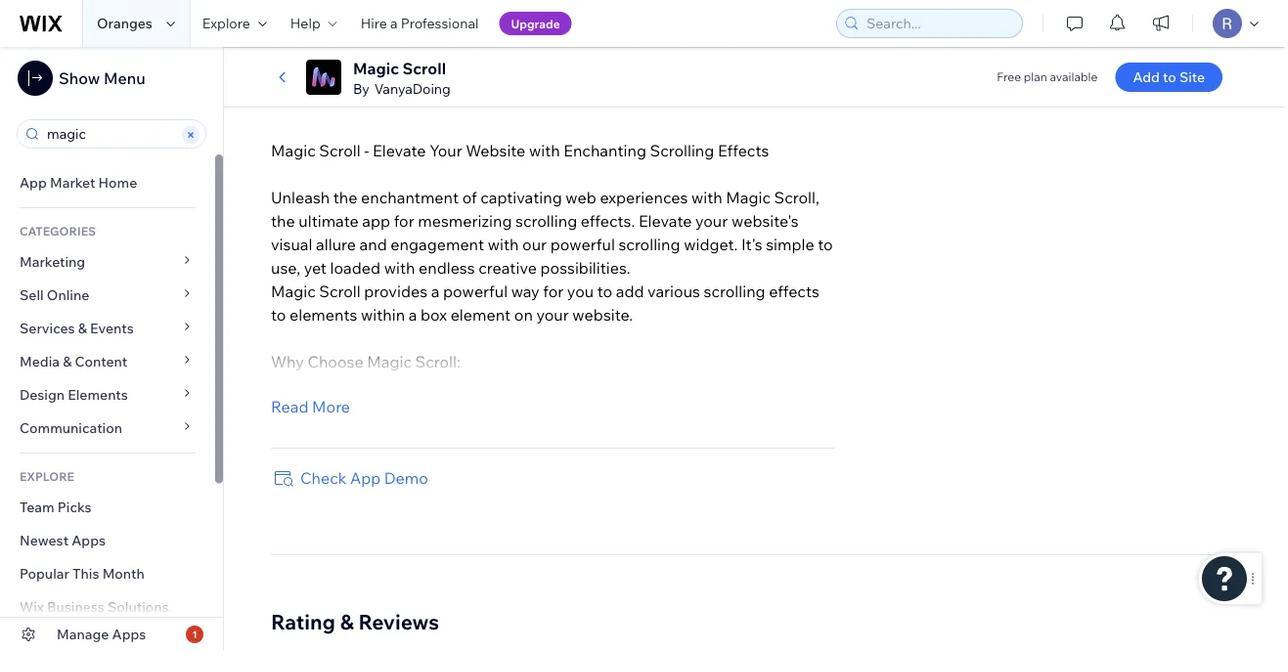 Task type: vqa. For each thing, say whether or not it's contained in the screenshot.
option in the bottom of the page
no



Task type: describe. For each thing, give the bounding box(es) containing it.
scroll's
[[751, 517, 803, 537]]

goodbye
[[382, 447, 447, 466]]

wix
[[20, 599, 44, 616]]

read
[[271, 398, 309, 417]]

communication link
[[0, 412, 215, 445]]

device,
[[776, 57, 828, 77]]

crowd.
[[299, 447, 348, 466]]

manage apps
[[57, 626, 146, 643]]

a left box
[[409, 306, 417, 325]]

oranges
[[97, 15, 152, 32]]

by
[[353, 80, 369, 97]]

your down dynamics
[[577, 423, 609, 443]]

this
[[72, 565, 99, 582]]

yet
[[304, 259, 327, 278]]

to left the elements
[[271, 306, 286, 325]]

apps for manage apps
[[112, 626, 146, 643]]

newest apps link
[[0, 524, 215, 557]]

newest apps
[[20, 532, 106, 549]]

upgrade button
[[499, 12, 572, 35]]

vanyadoing
[[374, 80, 451, 97]]

box
[[421, 306, 447, 325]]

effects
[[718, 141, 769, 161]]

your up the widget.
[[695, 212, 728, 231]]

across
[[653, 34, 700, 53]]

a inside responsive design: magic scroll works flawlessly across all devices. whether your visitors explore your website on a desktop or mobile device, your scrolling effects will shine with pixel-perfect precision.
[[628, 57, 637, 77]]

without
[[618, 400, 674, 419]]

dull
[[469, 447, 496, 466]]

scrolling
[[650, 141, 714, 161]]

content
[[75, 353, 127, 370]]

1 horizontal spatial effects
[[456, 634, 507, 651]]

free
[[997, 69, 1021, 84]]

rating
[[271, 609, 335, 635]]

available
[[1050, 69, 1098, 84]]

magic up it's at top right
[[726, 188, 771, 208]]

coding
[[706, 400, 757, 419]]

audience
[[613, 423, 680, 443]]

it's
[[741, 235, 763, 255]]

1 vertical spatial creative
[[271, 540, 329, 560]]

your down e-
[[739, 564, 771, 583]]

check
[[300, 469, 347, 489]]

scroll down "loaded"
[[319, 282, 361, 302]]

explore
[[202, 15, 250, 32]]

your left website.
[[536, 306, 569, 325]]

app inside 'sidebar' element
[[20, 174, 47, 191]]

precision.
[[648, 81, 719, 100]]

engagement
[[391, 235, 484, 255]]

magic scroll logo image
[[306, 60, 341, 95]]

1 have from the left
[[482, 517, 517, 537]]

sell
[[20, 287, 44, 304]]

elements
[[289, 306, 357, 325]]

1 vertical spatial way
[[617, 564, 645, 583]]

and down dynamics
[[578, 447, 606, 466]]

categories
[[20, 223, 96, 238]]

webpages
[[499, 447, 575, 466]]

magic inside magic scroll by vanyadoing
[[353, 59, 399, 78]]

services
[[20, 320, 75, 337]]

pages,
[[621, 540, 669, 560]]

expertise.
[[760, 400, 831, 419]]

0 vertical spatial elevate
[[373, 141, 426, 161]]

and left e-
[[721, 540, 748, 560]]

say
[[351, 447, 378, 466]]

shine
[[475, 81, 514, 100]]

free plan available
[[997, 69, 1098, 84]]

magic up unleash
[[271, 141, 316, 161]]

desktop
[[640, 57, 700, 77]]

Search... field
[[861, 10, 1016, 37]]

scrolling down experiences
[[619, 235, 680, 255]]

users
[[405, 517, 445, 537]]

to inside button
[[1163, 68, 1176, 86]]

media & content link
[[0, 345, 215, 379]]

websites,
[[352, 564, 420, 583]]

scrolling inside responsive design: magic scroll works flawlessly across all devices. whether your visitors explore your website on a desktop or mobile device, your scrolling effects will shine with pixel-perfect precision.
[[329, 81, 391, 100]]

the up "magic!"
[[271, 447, 295, 466]]

& for services
[[78, 320, 87, 337]]

the down any
[[678, 447, 703, 466]]

1 horizontal spatial you
[[567, 282, 594, 302]]

app market home
[[20, 174, 137, 191]]

the down 'landing'
[[589, 564, 613, 583]]

2 horizontal spatial you
[[649, 564, 675, 583]]

enchanting
[[564, 141, 646, 161]]

wix business solutions
[[20, 599, 169, 616]]

hire a professional link
[[349, 0, 490, 47]]

1 horizontal spatial creative
[[478, 259, 537, 278]]

responsive design: magic scroll works flawlessly across all devices. whether your visitors explore your website on a desktop or mobile device, your scrolling effects will shine with pixel-perfect precision.
[[293, 34, 828, 100]]

on inside responsive design: magic scroll works flawlessly across all devices. whether your visitors explore your website on a desktop or mobile device, your scrolling effects will shine with pixel-perfect precision.
[[606, 57, 625, 77]]

1 horizontal spatial powerful
[[550, 235, 615, 255]]

1 vertical spatial of
[[750, 447, 764, 466]]

check app demo
[[300, 469, 428, 489]]

solutions
[[108, 599, 169, 616]]

possibilities.
[[540, 259, 631, 278]]

and down app
[[359, 235, 387, 255]]

magic down use,
[[271, 282, 316, 302]]

join
[[271, 517, 303, 537]]

to up dull
[[475, 423, 490, 443]]

add to site button
[[1115, 63, 1223, 92]]

blogs,
[[673, 540, 717, 560]]

newest
[[20, 532, 69, 549]]

web
[[566, 188, 596, 208]]

any
[[677, 400, 703, 419]]

with inside responsive design: magic scroll works flawlessly across all devices. whether your visitors explore your website on a desktop or mobile device, your scrolling effects will shine with pixel-perfect precision.
[[518, 81, 549, 100]]

design:
[[380, 34, 435, 53]]

use,
[[271, 259, 300, 278]]

captivating
[[480, 188, 562, 208]]

explore
[[20, 469, 74, 484]]

to right the simple
[[818, 235, 833, 255]]

market
[[50, 174, 95, 191]]

stunning
[[323, 634, 388, 651]]

ultimate
[[299, 212, 359, 231]]

works
[[532, 34, 575, 53]]

media & content
[[20, 353, 127, 370]]

potential.
[[333, 540, 402, 560]]



Task type: locate. For each thing, give the bounding box(es) containing it.
1 vertical spatial &
[[63, 353, 72, 370]]

0 horizontal spatial way
[[511, 282, 540, 302]]

professional
[[401, 15, 479, 32]]

scrolling right the stunning
[[391, 634, 453, 651]]

app
[[20, 174, 47, 191], [350, 469, 381, 489]]

1 vertical spatial app
[[350, 469, 381, 489]]

& right rating
[[340, 609, 354, 635]]

of down "out"
[[750, 447, 764, 466]]

0 vertical spatial website's
[[731, 212, 799, 231]]

& for rating
[[340, 609, 354, 635]]

and down any
[[683, 423, 711, 443]]

scroll inside magic scroll by vanyadoing
[[403, 59, 446, 78]]

to up website.
[[597, 282, 612, 302]]

devices.
[[723, 34, 783, 53]]

0 vertical spatial creative
[[478, 259, 537, 278]]

1 horizontal spatial elevate
[[639, 212, 692, 231]]

apps down solutions
[[112, 626, 146, 643]]

content.
[[271, 587, 331, 607]]

with right website
[[529, 141, 560, 161]]

scrolling down the whether
[[329, 81, 391, 100]]

choose
[[307, 353, 363, 372]]

a up perfect
[[628, 57, 637, 77]]

on right element
[[514, 306, 533, 325]]

for down possibilities.
[[543, 282, 564, 302]]

2 horizontal spatial of
[[750, 447, 764, 466]]

1 horizontal spatial on
[[606, 57, 625, 77]]

plan
[[1024, 69, 1047, 84]]

the up "ultimate"
[[333, 188, 357, 208]]

website
[[546, 57, 603, 77]]

elevate right -
[[373, 141, 426, 161]]

with up the widget.
[[691, 188, 722, 208]]

1
[[192, 628, 197, 641]]

scroll:
[[415, 353, 460, 372]]

with right "effortlessly"
[[595, 634, 626, 651]]

pixel-
[[552, 81, 591, 100]]

website's up the empowers
[[408, 400, 476, 419]]

dynamics
[[544, 400, 614, 419]]

or inside responsive design: magic scroll works flawlessly across all devices. whether your visitors explore your website on a desktop or mobile device, your scrolling effects will shine with pixel-perfect precision.
[[704, 57, 719, 77]]

0 horizontal spatial have
[[482, 517, 517, 537]]

powerful up possibilities.
[[550, 235, 615, 255]]

0 horizontal spatial &
[[63, 353, 72, 370]]

with left pixel-
[[518, 81, 549, 100]]

& for media
[[63, 353, 72, 370]]

magic down "within"
[[367, 353, 412, 372]]

provides
[[364, 282, 427, 302]]

1 vertical spatial on
[[514, 306, 533, 325]]

0 horizontal spatial effects
[[394, 81, 445, 100]]

creative down the 'our'
[[478, 259, 537, 278]]

element
[[451, 306, 511, 325]]

visitors
[[396, 57, 449, 77]]

manage
[[57, 626, 109, 643]]

2 vertical spatial for
[[461, 540, 482, 560]]

marketing link
[[0, 245, 215, 279]]

or down all
[[704, 57, 719, 77]]

0 vertical spatial powerful
[[550, 235, 615, 255]]

revolutionize
[[271, 400, 369, 419]]

or inside magic scroll - elevate your website with enchanting scrolling effects unleash the enchantment of captivating web experiences with magic scroll, the ultimate app for mesmerizing scrolling effects. elevate your website's visual allure and engagement with our powerful scrolling widget. it's simple to use, yet loaded with endless creative possibilities. magic scroll provides a powerful way for you to add various scrolling effects to elements within a box element on your website. why choose magic scroll: revolutionize your website's scrolling dynamics without any coding expertise. magic scroll empowers you to mesmerize your audience and stand out from the crowd. say goodbye to dull webpages and welcome the allure of scrolling magic! join thousands of users who have or would have embraced magic scroll's creative potential. perfect for portfolios, landing pages, blogs, and e- commerce websites, magic scroll redefines the way you present your content. create stunning scrolling effects effortlessly with magic scro
[[520, 517, 536, 537]]

on inside magic scroll - elevate your website with enchanting scrolling effects unleash the enchantment of captivating web experiences with magic scroll, the ultimate app for mesmerizing scrolling effects. elevate your website's visual allure and engagement with our powerful scrolling widget. it's simple to use, yet loaded with endless creative possibilities. magic scroll provides a powerful way for you to add various scrolling effects to elements within a box element on your website. why choose magic scroll: revolutionize your website's scrolling dynamics without any coding expertise. magic scroll empowers you to mesmerize your audience and stand out from the crowd. say goodbye to dull webpages and welcome the allure of scrolling magic! join thousands of users who have or would have embraced magic scroll's creative potential. perfect for portfolios, landing pages, blogs, and e- commerce websites, magic scroll redefines the way you present your content. create stunning scrolling effects effortlessly with magic scro
[[514, 306, 533, 325]]

effects down visitors
[[394, 81, 445, 100]]

1 horizontal spatial of
[[462, 188, 477, 208]]

scroll left -
[[319, 141, 361, 161]]

1 horizontal spatial or
[[704, 57, 719, 77]]

scrolling up "mesmerize"
[[479, 400, 541, 419]]

you down possibilities.
[[567, 282, 594, 302]]

scroll inside responsive design: magic scroll works flawlessly across all devices. whether your visitors explore your website on a desktop or mobile device, your scrolling effects will shine with pixel-perfect precision.
[[487, 34, 529, 53]]

0 vertical spatial apps
[[72, 532, 106, 549]]

1 vertical spatial allure
[[706, 447, 746, 466]]

effects.
[[581, 212, 635, 231]]

to
[[1163, 68, 1176, 86], [818, 235, 833, 255], [597, 282, 612, 302], [271, 306, 286, 325], [475, 423, 490, 443], [450, 447, 465, 466]]

1 vertical spatial powerful
[[443, 282, 508, 302]]

redefines
[[517, 564, 586, 583]]

read more button
[[271, 396, 350, 419]]

of left users
[[387, 517, 402, 537]]

flawlessly
[[579, 34, 649, 53]]

scrolling down it's at top right
[[704, 282, 765, 302]]

events
[[90, 320, 134, 337]]

2 vertical spatial of
[[387, 517, 402, 537]]

you down pages,
[[649, 564, 675, 583]]

rating & reviews
[[271, 609, 439, 635]]

explore
[[452, 57, 506, 77]]

1 horizontal spatial way
[[617, 564, 645, 583]]

sidebar element
[[0, 47, 224, 651]]

with left the 'our'
[[488, 235, 519, 255]]

your up by
[[360, 57, 393, 77]]

embraced
[[625, 517, 699, 537]]

2 vertical spatial you
[[649, 564, 675, 583]]

2 vertical spatial effects
[[456, 634, 507, 651]]

design elements link
[[0, 379, 215, 412]]

home
[[98, 174, 137, 191]]

allure
[[316, 235, 356, 255], [706, 447, 746, 466]]

thousands
[[307, 517, 384, 537]]

scroll
[[487, 34, 529, 53], [403, 59, 446, 78], [319, 141, 361, 161], [319, 282, 361, 302], [319, 423, 361, 443], [472, 564, 514, 583]]

1 vertical spatial elevate
[[639, 212, 692, 231]]

2 have from the left
[[587, 517, 622, 537]]

scroll down more
[[319, 423, 361, 443]]

1 vertical spatial apps
[[112, 626, 146, 643]]

sell online
[[20, 287, 89, 304]]

2 vertical spatial &
[[340, 609, 354, 635]]

& inside 'link'
[[63, 353, 72, 370]]

your down works at the top
[[510, 57, 542, 77]]

of
[[462, 188, 477, 208], [750, 447, 764, 466], [387, 517, 402, 537]]

add to site
[[1133, 68, 1205, 86]]

allure down "ultimate"
[[316, 235, 356, 255]]

1 vertical spatial effects
[[769, 282, 819, 302]]

a up box
[[431, 282, 439, 302]]

a
[[390, 15, 398, 32], [628, 57, 637, 77], [431, 282, 439, 302], [409, 306, 417, 325]]

0 horizontal spatial website's
[[408, 400, 476, 419]]

0 horizontal spatial powerful
[[443, 282, 508, 302]]

2 horizontal spatial &
[[340, 609, 354, 635]]

marketing
[[20, 253, 85, 270]]

effects
[[394, 81, 445, 100], [769, 282, 819, 302], [456, 634, 507, 651]]

widget.
[[684, 235, 738, 255]]

elevate down experiences
[[639, 212, 692, 231]]

of up mesmerizing
[[462, 188, 477, 208]]

for
[[394, 212, 414, 231], [543, 282, 564, 302], [461, 540, 482, 560]]

0 vertical spatial for
[[394, 212, 414, 231]]

1 horizontal spatial website's
[[731, 212, 799, 231]]

allure down stand
[[706, 447, 746, 466]]

experiences
[[600, 188, 688, 208]]

0 vertical spatial &
[[78, 320, 87, 337]]

help button
[[279, 0, 349, 47]]

communication
[[20, 420, 125, 437]]

creative up commerce
[[271, 540, 329, 560]]

powerful up element
[[443, 282, 508, 302]]

our
[[522, 235, 547, 255]]

to left dull
[[450, 447, 465, 466]]

popular
[[20, 565, 69, 582]]

0 vertical spatial allure
[[316, 235, 356, 255]]

have up portfolios,
[[482, 517, 517, 537]]

0 vertical spatial effects
[[394, 81, 445, 100]]

effects left "effortlessly"
[[456, 634, 507, 651]]

effects down the simple
[[769, 282, 819, 302]]

0 horizontal spatial of
[[387, 517, 402, 537]]

magic inside responsive design: magic scroll works flawlessly across all devices. whether your visitors explore your website on a desktop or mobile device, your scrolling effects will shine with pixel-perfect precision.
[[439, 34, 484, 53]]

or up portfolios,
[[520, 517, 536, 537]]

&
[[78, 320, 87, 337], [63, 353, 72, 370], [340, 609, 354, 635]]

simple
[[766, 235, 814, 255]]

1 vertical spatial website's
[[408, 400, 476, 419]]

stand
[[714, 423, 755, 443]]

0 vertical spatial you
[[567, 282, 594, 302]]

& left events
[[78, 320, 87, 337]]

app left the market
[[20, 174, 47, 191]]

perfect
[[591, 81, 645, 100]]

popular this month link
[[0, 557, 215, 591]]

0 horizontal spatial for
[[394, 212, 414, 231]]

2 horizontal spatial for
[[543, 282, 564, 302]]

0 vertical spatial way
[[511, 282, 540, 302]]

all
[[704, 34, 720, 53]]

1 horizontal spatial &
[[78, 320, 87, 337]]

1 horizontal spatial apps
[[112, 626, 146, 643]]

0 horizontal spatial apps
[[72, 532, 106, 549]]

perfect
[[405, 540, 458, 560]]

magic down "perfect"
[[424, 564, 469, 583]]

your down the whether
[[293, 81, 325, 100]]

1 vertical spatial or
[[520, 517, 536, 537]]

scroll down portfolios,
[[472, 564, 514, 583]]

for down enchantment
[[394, 212, 414, 231]]

your
[[430, 141, 462, 161]]

0 horizontal spatial you
[[445, 423, 471, 443]]

elements
[[68, 386, 128, 403]]

scrolling up the 'our'
[[516, 212, 577, 231]]

magic down read
[[271, 423, 316, 443]]

app
[[362, 212, 390, 231]]

magic up explore
[[439, 34, 484, 53]]

team
[[20, 499, 54, 516]]

services & events
[[20, 320, 134, 337]]

a right hire at top
[[390, 15, 398, 32]]

apps for newest apps
[[72, 532, 106, 549]]

Search apps... field
[[41, 120, 179, 148]]

way down pages,
[[617, 564, 645, 583]]

empowers
[[364, 423, 441, 443]]

0 horizontal spatial app
[[20, 174, 47, 191]]

sell online link
[[0, 279, 215, 312]]

portfolios,
[[486, 540, 559, 560]]

month
[[102, 565, 145, 582]]

show menu button
[[18, 61, 145, 96]]

1 horizontal spatial allure
[[706, 447, 746, 466]]

0 vertical spatial app
[[20, 174, 47, 191]]

scroll up vanyadoing
[[403, 59, 446, 78]]

0 horizontal spatial elevate
[[373, 141, 426, 161]]

0 horizontal spatial creative
[[271, 540, 329, 560]]

magic up by
[[353, 59, 399, 78]]

apps up this
[[72, 532, 106, 549]]

have up 'landing'
[[587, 517, 622, 537]]

for down who
[[461, 540, 482, 560]]

0 vertical spatial on
[[606, 57, 625, 77]]

would
[[539, 517, 584, 537]]

online
[[47, 287, 89, 304]]

way down the 'our'
[[511, 282, 540, 302]]

magic down pages,
[[630, 634, 674, 651]]

1 vertical spatial you
[[445, 423, 471, 443]]

and
[[359, 235, 387, 255], [683, 423, 711, 443], [578, 447, 606, 466], [721, 540, 748, 560]]

0 horizontal spatial allure
[[316, 235, 356, 255]]

to left site
[[1163, 68, 1176, 86]]

business
[[47, 599, 104, 616]]

out
[[759, 423, 783, 443]]

website's up it's at top right
[[731, 212, 799, 231]]

1 vertical spatial for
[[543, 282, 564, 302]]

1 horizontal spatial for
[[461, 540, 482, 560]]

powerful
[[550, 235, 615, 255], [443, 282, 508, 302]]

the up visual
[[271, 212, 295, 231]]

2 horizontal spatial effects
[[769, 282, 819, 302]]

team picks
[[20, 499, 92, 516]]

menu
[[104, 68, 145, 88]]

0 horizontal spatial on
[[514, 306, 533, 325]]

scrolling down from
[[768, 447, 829, 466]]

e-
[[752, 540, 766, 560]]

hire
[[361, 15, 387, 32]]

1 horizontal spatial app
[[350, 469, 381, 489]]

check app demo link
[[271, 467, 428, 491]]

magic up blogs,
[[703, 517, 748, 537]]

effortlessly
[[510, 634, 592, 651]]

welcome
[[609, 447, 675, 466]]

you up dull
[[445, 423, 471, 443]]

mobile
[[723, 57, 773, 77]]

0 vertical spatial of
[[462, 188, 477, 208]]

app down say
[[350, 469, 381, 489]]

effects inside responsive design: magic scroll works flawlessly across all devices. whether your visitors explore your website on a desktop or mobile device, your scrolling effects will shine with pixel-perfect precision.
[[394, 81, 445, 100]]

scroll down upgrade
[[487, 34, 529, 53]]

add
[[616, 282, 644, 302]]

0 vertical spatial or
[[704, 57, 719, 77]]

various
[[648, 282, 700, 302]]

with up "provides"
[[384, 259, 415, 278]]

on down flawlessly
[[606, 57, 625, 77]]

1 horizontal spatial have
[[587, 517, 622, 537]]

0 horizontal spatial or
[[520, 517, 536, 537]]

& right media
[[63, 353, 72, 370]]

your up the empowers
[[372, 400, 405, 419]]



